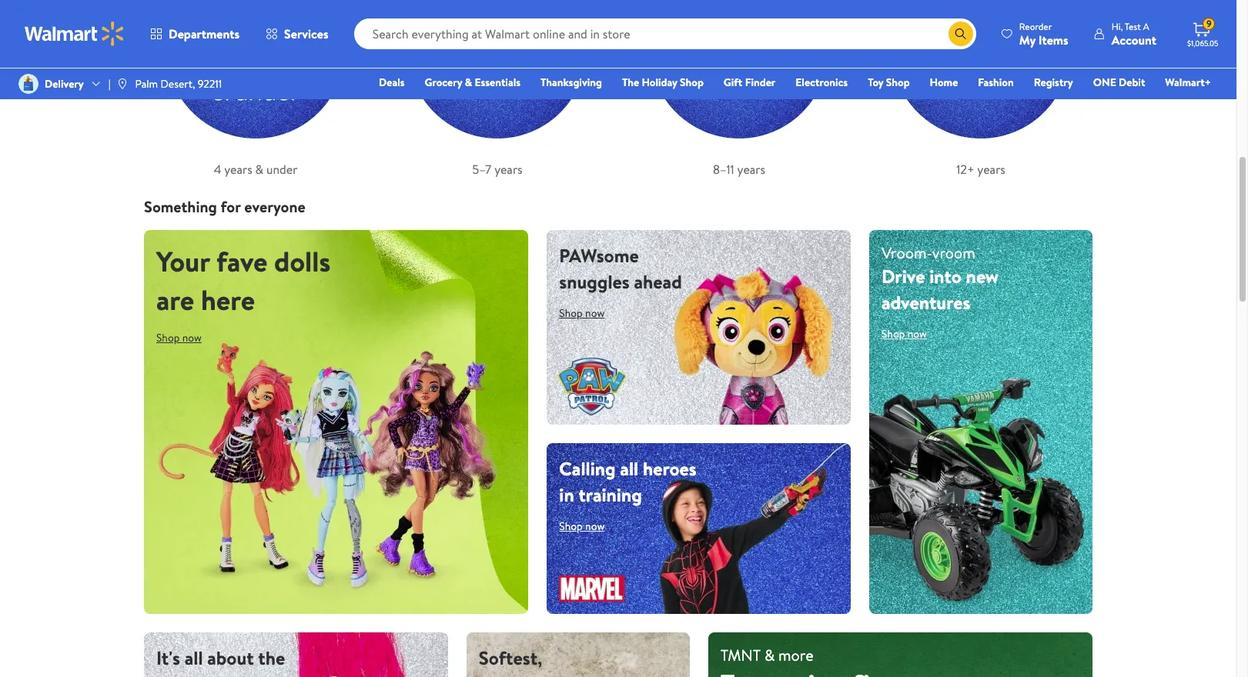 Task type: describe. For each thing, give the bounding box(es) containing it.
into
[[930, 264, 962, 290]]

clear search field text image
[[930, 27, 943, 40]]

shop now for pawsome snuggles ahead
[[559, 306, 605, 321]]

calling all heroes in training
[[559, 456, 697, 509]]

hi,
[[1112, 20, 1123, 33]]

essentials
[[475, 75, 521, 90]]

tmnt
[[721, 646, 761, 666]]

shop down snuggles
[[559, 306, 583, 321]]

about
[[207, 646, 254, 672]]

my
[[1020, 31, 1036, 48]]

years for 8–11
[[738, 161, 766, 178]]

thanksgiving
[[541, 75, 602, 90]]

4
[[214, 161, 221, 178]]

walmart+ link
[[1159, 74, 1219, 91]]

5–7 years
[[472, 161, 523, 178]]

your fave dolls are here
[[156, 243, 331, 320]]

Walmart Site-Wide search field
[[354, 18, 977, 49]]

softest,
[[479, 646, 543, 672]]

debit
[[1119, 75, 1146, 90]]

something
[[144, 197, 217, 217]]

pawsome
[[559, 243, 639, 269]]

delivery
[[45, 76, 84, 92]]

shop paw patrol image for pawsome snuggles ahead
[[547, 231, 851, 425]]

your
[[156, 243, 210, 281]]

heroes
[[643, 456, 697, 483]]

adventures
[[882, 290, 971, 316]]

registry
[[1034, 75, 1074, 90]]

now for pawsome snuggles ahead
[[585, 306, 605, 321]]

one debit
[[1094, 75, 1146, 90]]

grocery
[[425, 75, 462, 90]]

8–11
[[713, 161, 735, 178]]

gift finder link
[[717, 74, 783, 91]]

services button
[[253, 15, 342, 52]]

it's all about the hair link
[[144, 633, 448, 678]]

|
[[108, 76, 111, 92]]

softest, cuddlies link
[[467, 633, 690, 678]]

one debit link
[[1087, 74, 1153, 91]]

reorder
[[1020, 20, 1052, 33]]

12+ years
[[957, 161, 1006, 178]]

calling
[[559, 456, 616, 483]]

shop ride ons image
[[870, 231, 1093, 615]]

toy shop
[[868, 75, 910, 90]]

test
[[1125, 20, 1141, 33]]

years for 12+
[[978, 161, 1006, 178]]

12+
[[957, 161, 975, 178]]

more
[[779, 646, 814, 666]]

years for 5–7
[[495, 161, 523, 178]]

shop down the are
[[156, 331, 180, 346]]

now down adventures
[[908, 327, 927, 342]]

hair
[[156, 672, 187, 678]]

8–11 years
[[713, 161, 766, 178]]

fashion
[[978, 75, 1014, 90]]

training
[[579, 483, 642, 509]]

a
[[1144, 20, 1150, 33]]

Search search field
[[354, 18, 977, 49]]

5–7
[[472, 161, 492, 178]]

deals
[[379, 75, 405, 90]]

gift finder
[[724, 75, 776, 90]]

here
[[201, 281, 255, 320]]

the holiday shop link
[[615, 74, 711, 91]]

walmart+
[[1166, 75, 1212, 90]]

vroom
[[933, 243, 976, 264]]

electronics link
[[789, 74, 855, 91]]



Task type: locate. For each thing, give the bounding box(es) containing it.
2 years from the left
[[495, 161, 523, 178]]

are
[[156, 281, 194, 320]]

palm desert, 92211
[[135, 76, 222, 92]]

everyone
[[244, 197, 306, 217]]

shop
[[680, 75, 704, 90], [886, 75, 910, 90], [559, 306, 583, 321], [882, 327, 905, 342], [156, 331, 180, 346], [559, 520, 583, 535]]

thanksgiving link
[[534, 74, 609, 91]]

12+ years link
[[870, 0, 1093, 178]]

now for calling all heroes in training
[[585, 520, 605, 535]]

shop down in
[[559, 520, 583, 535]]

under
[[267, 161, 298, 178]]

vroom-vroom drive into new adventures
[[882, 243, 999, 316]]

all right it's
[[185, 646, 203, 672]]

vroom-
[[882, 243, 933, 264]]

1 vertical spatial shop paw patrol image
[[547, 444, 851, 615]]

deals link
[[372, 74, 412, 91]]

0 vertical spatial &
[[465, 75, 472, 90]]

now down training
[[585, 520, 605, 535]]

1 shop paw patrol image from the top
[[547, 231, 851, 425]]

shop inside toy shop link
[[886, 75, 910, 90]]

category shop by age - 5 to 7 years image
[[386, 0, 609, 161]]

ahead
[[634, 269, 682, 295]]

all inside calling all heroes in training
[[620, 456, 639, 483]]

services
[[284, 25, 329, 42]]

&
[[465, 75, 472, 90], [255, 161, 264, 178], [765, 646, 775, 666]]

8–11 years link
[[628, 0, 851, 178]]

it's
[[156, 646, 180, 672]]

years inside the 8–11 years link
[[738, 161, 766, 178]]

shop now link for your fave dolls are here
[[156, 326, 214, 351]]

softest, cuddlies
[[479, 646, 552, 678]]

5–7 years link
[[386, 0, 609, 178]]

years inside 5–7 years link
[[495, 161, 523, 178]]

shop now for your fave dolls are here
[[156, 331, 202, 346]]

reorder my items
[[1020, 20, 1069, 48]]

1 horizontal spatial all
[[620, 456, 639, 483]]

& for grocery
[[465, 75, 472, 90]]

0 horizontal spatial &
[[255, 161, 264, 178]]

shop now link for pawsome snuggles ahead
[[559, 301, 617, 326]]

& left more
[[765, 646, 775, 666]]

for
[[221, 197, 241, 217]]

category shop by age - 8 to 11 years image
[[628, 0, 851, 161]]

new
[[966, 264, 999, 290]]

years inside 12+ years link
[[978, 161, 1006, 178]]

something for everyone
[[144, 197, 306, 217]]

the
[[622, 75, 639, 90]]

shop down adventures
[[882, 327, 905, 342]]

shop now link down in
[[559, 515, 617, 540]]

shop now down adventures
[[882, 327, 927, 342]]

fave
[[216, 243, 268, 281]]

now down the are
[[182, 331, 202, 346]]

now for your fave dolls are here
[[182, 331, 202, 346]]

the
[[258, 646, 285, 672]]

walmart image
[[25, 22, 125, 46]]

shop paw patrol image
[[547, 231, 851, 425], [547, 444, 851, 615]]

in
[[559, 483, 574, 509]]

3 years from the left
[[738, 161, 766, 178]]

0 vertical spatial all
[[620, 456, 639, 483]]

4 years & under link
[[144, 0, 367, 178]]

all left heroes
[[620, 456, 639, 483]]

now down snuggles
[[585, 306, 605, 321]]

years right "4"
[[224, 161, 252, 178]]

9
[[1207, 17, 1212, 30]]

shop now for calling all heroes in training
[[559, 520, 605, 535]]

4 years & under
[[214, 161, 298, 178]]

$1,065.05
[[1188, 38, 1219, 49]]

hi, test a account
[[1112, 20, 1157, 48]]

2 vertical spatial &
[[765, 646, 775, 666]]

shop now link for calling all heroes in training
[[559, 515, 617, 540]]

shop now
[[559, 306, 605, 321], [882, 327, 927, 342], [156, 331, 202, 346], [559, 520, 605, 535]]

dolls
[[274, 243, 331, 281]]

0 horizontal spatial all
[[185, 646, 203, 672]]

home link
[[923, 74, 965, 91]]

& right grocery
[[465, 75, 472, 90]]

home
[[930, 75, 958, 90]]

holiday
[[642, 75, 678, 90]]

shop right toy
[[886, 75, 910, 90]]

finder
[[745, 75, 776, 90]]

shop now down the are
[[156, 331, 202, 346]]

shop now down in
[[559, 520, 605, 535]]

grocery & essentials
[[425, 75, 521, 90]]

toy shop link
[[861, 74, 917, 91]]

registry link
[[1027, 74, 1080, 91]]

electronics
[[796, 75, 848, 90]]

shop dolls image
[[144, 231, 528, 615]]

tmnt & more link
[[708, 633, 1093, 678]]

shop now link down snuggles
[[559, 301, 617, 326]]

gift
[[724, 75, 743, 90]]

& for tmnt
[[765, 646, 775, 666]]

shop paw patrol image for calling all heroes in training
[[547, 444, 851, 615]]

years for 4
[[224, 161, 252, 178]]

0 vertical spatial shop paw patrol image
[[547, 231, 851, 425]]

1 years from the left
[[224, 161, 252, 178]]

tmnt & more
[[721, 646, 814, 666]]

shop right holiday
[[680, 75, 704, 90]]

departments button
[[137, 15, 253, 52]]

drive
[[882, 264, 925, 290]]

it's all about the hair
[[156, 646, 285, 678]]

1 vertical spatial all
[[185, 646, 203, 672]]

shop inside the holiday shop link
[[680, 75, 704, 90]]

category shop by age - 12 plus years image
[[870, 0, 1093, 161]]

account
[[1112, 31, 1157, 48]]

2 shop paw patrol image from the top
[[547, 444, 851, 615]]

years inside 4 years & under link
[[224, 161, 252, 178]]

1 vertical spatial &
[[255, 161, 264, 178]]

& left the under
[[255, 161, 264, 178]]

one
[[1094, 75, 1117, 90]]

years right 12+
[[978, 161, 1006, 178]]

departments
[[169, 25, 240, 42]]

items
[[1039, 31, 1069, 48]]

grocery & essentials link
[[418, 74, 528, 91]]

years right 5–7
[[495, 161, 523, 178]]

shop now down snuggles
[[559, 306, 605, 321]]

all for hair
[[185, 646, 203, 672]]

shop now link down the are
[[156, 326, 214, 351]]

shop now link
[[559, 301, 617, 326], [882, 322, 940, 347], [156, 326, 214, 351], [559, 515, 617, 540]]

fashion link
[[972, 74, 1021, 91]]

desert,
[[161, 76, 195, 92]]

years right 8–11 at the top right
[[738, 161, 766, 178]]

2 horizontal spatial &
[[765, 646, 775, 666]]

all inside it's all about the hair
[[185, 646, 203, 672]]

 image
[[117, 78, 129, 90]]

4 years from the left
[[978, 161, 1006, 178]]

category shop by age - 4 years and under image
[[144, 0, 367, 161]]

all
[[620, 456, 639, 483], [185, 646, 203, 672]]

92211
[[198, 76, 222, 92]]

 image
[[18, 74, 39, 94]]

1 horizontal spatial &
[[465, 75, 472, 90]]

the holiday shop
[[622, 75, 704, 90]]

pawsome snuggles ahead
[[559, 243, 682, 295]]

toy
[[868, 75, 884, 90]]

9 $1,065.05
[[1188, 17, 1219, 49]]

all for training
[[620, 456, 639, 483]]

shop now link down adventures
[[882, 322, 940, 347]]

snuggles
[[559, 269, 630, 295]]

search icon image
[[955, 28, 967, 40]]

palm
[[135, 76, 158, 92]]



Task type: vqa. For each thing, say whether or not it's contained in the screenshot.
option
no



